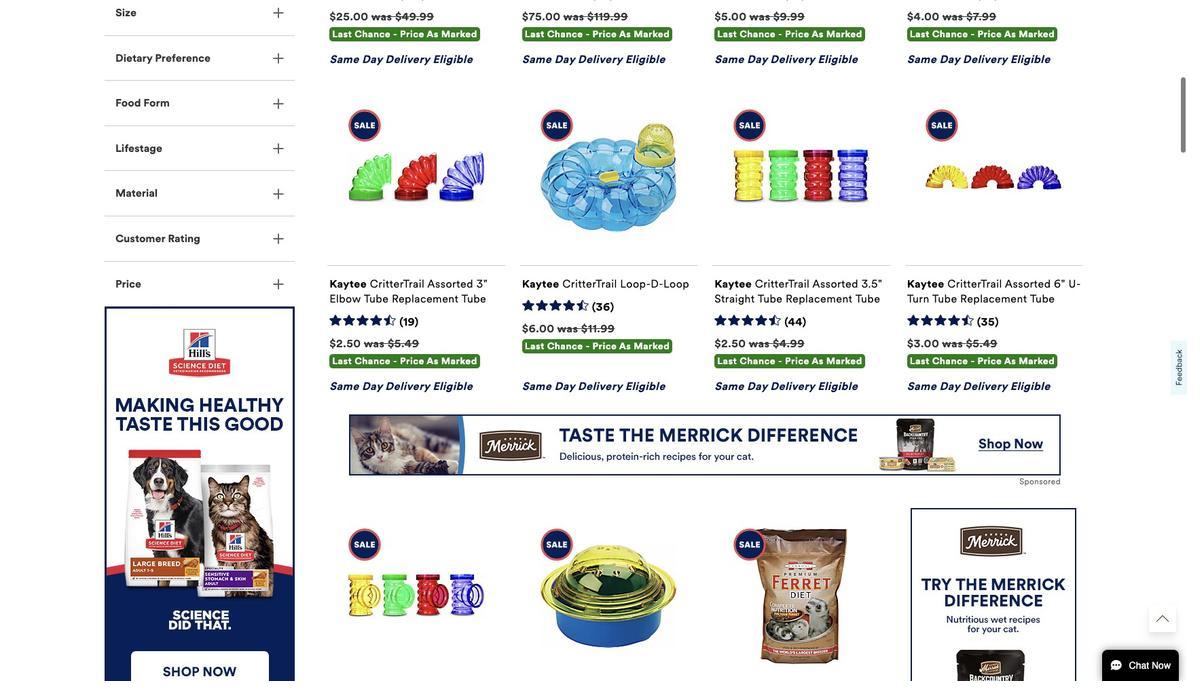 Task type: locate. For each thing, give the bounding box(es) containing it.
3 plus icon 2 button from the top
[[105, 81, 295, 126]]

$5.49
[[388, 338, 419, 350], [966, 338, 998, 350]]

- inside "$5.00 was $9.99 last chance - price as marked"
[[778, 28, 783, 40]]

last for $6.00 was $11.99 last chance - price as marked
[[525, 341, 545, 352]]

- inside $25.00 was $49.99 last chance - price as marked
[[393, 28, 398, 40]]

marked inside "$5.00 was $9.99 last chance - price as marked"
[[826, 28, 862, 40]]

1 horizontal spatial assorted
[[813, 278, 859, 291]]

was inside "$2.50 was $5.49 last chance - price as marked"
[[364, 338, 385, 350]]

kaytee up elbow
[[330, 278, 367, 291]]

chance inside "$2.50 was $5.49 last chance - price as marked"
[[355, 356, 391, 367]]

last down $25.00 in the left of the page
[[332, 28, 352, 40]]

was inside the $4.00 was $7.99 last chance - price as marked
[[943, 10, 964, 23]]

$9.99
[[773, 10, 805, 23]]

was inside $75.00 was $119.99 last chance - price as marked
[[563, 10, 585, 23]]

was left the $9.99
[[750, 10, 771, 23]]

was right $3.00
[[942, 338, 963, 350]]

- inside the $4.00 was $7.99 last chance - price as marked
[[971, 28, 975, 40]]

day down "$2.50 was $5.49 last chance - price as marked"
[[362, 381, 382, 393]]

tube right elbow
[[364, 293, 389, 306]]

crittertrail inside crittertrail assorted 6" u- turn tube replacement tube
[[948, 278, 1002, 291]]

replacement
[[392, 293, 459, 306], [786, 293, 853, 306], [961, 293, 1027, 306]]

crittertrail inside crittertrail assorted 3" elbow tube replacement tube
[[370, 278, 425, 291]]

as inside "$5.00 was $9.99 last chance - price as marked"
[[812, 28, 824, 40]]

- inside $3.00 was $5.49 last chance - price as marked
[[971, 356, 975, 367]]

chance inside $6.00 was $11.99 last chance - price as marked
[[547, 341, 583, 352]]

- inside $75.00 was $119.99 last chance - price as marked
[[586, 28, 590, 40]]

marked inside $2.50 was $4.99 last chance - price as marked
[[826, 356, 862, 367]]

tube right turn
[[933, 293, 957, 306]]

price inside $75.00 was $119.99 last chance - price as marked
[[593, 28, 617, 40]]

4 plus icon 2 button from the top
[[105, 126, 295, 171]]

chance inside $3.00 was $5.49 last chance - price as marked
[[932, 356, 968, 367]]

7 plus icon 2 button from the top
[[105, 262, 295, 306]]

price down $4.99
[[785, 356, 810, 367]]

$2.50 for elbow
[[330, 338, 361, 350]]

1 kaytee from the left
[[330, 278, 367, 291]]

as inside $75.00 was $119.99 last chance - price as marked
[[619, 28, 631, 40]]

2 $2.50 from the left
[[715, 338, 746, 350]]

price inside $25.00 was $49.99 last chance - price as marked
[[400, 28, 424, 40]]

tube
[[364, 293, 389, 306], [462, 293, 487, 306], [758, 293, 783, 306], [856, 293, 881, 306], [933, 293, 957, 306], [1030, 293, 1055, 306]]

marked for $2.50 was $5.49 last chance - price as marked
[[441, 356, 477, 367]]

$5.49 inside $3.00 was $5.49 last chance - price as marked
[[966, 338, 998, 350]]

0 horizontal spatial assorted
[[427, 278, 473, 291]]

marked inside $6.00 was $11.99 last chance - price as marked
[[634, 341, 670, 352]]

as for $75.00 was $119.99 last chance - price as marked
[[619, 28, 631, 40]]

assorted inside crittertrail assorted 3" elbow tube replacement tube
[[427, 278, 473, 291]]

- for $2.50 was $5.49 last chance - price as marked
[[393, 356, 398, 367]]

was right the $75.00
[[563, 10, 585, 23]]

4 plus icon 2 image from the top
[[273, 143, 284, 154]]

delivery down $25.00 was $49.99 last chance - price as marked
[[385, 53, 430, 66]]

last inside the $4.00 was $7.99 last chance - price as marked
[[910, 28, 930, 40]]

crittertrail
[[370, 278, 425, 291], [563, 278, 617, 291], [755, 278, 810, 291], [948, 278, 1002, 291]]

$5.49 down 19 reviews element
[[388, 338, 419, 350]]

was down crittertrail assorted 3" elbow tube replacement tube at the left of page
[[364, 338, 385, 350]]

- for $25.00 was $49.99 last chance - price as marked
[[393, 28, 398, 40]]

$2.50 inside $2.50 was $4.99 last chance - price as marked
[[715, 338, 746, 350]]

price inside "$2.50 was $5.49 last chance - price as marked"
[[400, 356, 424, 367]]

assorted inside crittertrail assorted 3.5" straight tube replacement tube
[[813, 278, 859, 291]]

plus icon 2 image for 7th plus icon 2 dropdown button from the bottom of the page
[[273, 8, 284, 19]]

(44)
[[785, 316, 807, 329]]

was right $6.00
[[557, 323, 578, 335]]

plus icon 2 image for 2nd plus icon 2 dropdown button from the bottom
[[273, 234, 284, 245]]

$25.00
[[330, 10, 369, 23]]

5 plus icon 2 image from the top
[[273, 189, 284, 200]]

3 assorted from the left
[[1005, 278, 1051, 291]]

1 replacement from the left
[[392, 293, 459, 306]]

day down $6.00 was $11.99 last chance - price as marked
[[555, 381, 575, 393]]

same day delivery eligible down $75.00 was $119.99 last chance - price as marked
[[522, 53, 665, 66]]

kaytee for crittertrail assorted 3.5" straight tube replacement tube
[[715, 278, 752, 291]]

as inside $6.00 was $11.99 last chance - price as marked
[[619, 341, 631, 352]]

$5.49 inside "$2.50 was $5.49 last chance - price as marked"
[[388, 338, 419, 350]]

2 assorted from the left
[[813, 278, 859, 291]]

- for $3.00 was $5.49 last chance - price as marked
[[971, 356, 975, 367]]

price down 35 reviews element
[[978, 356, 1002, 367]]

price inside the $4.00 was $7.99 last chance - price as marked
[[978, 28, 1002, 40]]

price inside $3.00 was $5.49 last chance - price as marked
[[978, 356, 1002, 367]]

kaytee up $6.00
[[522, 278, 560, 291]]

as for $3.00 was $5.49 last chance - price as marked
[[1004, 356, 1016, 367]]

was inside "$5.00 was $9.99 last chance - price as marked"
[[750, 10, 771, 23]]

(19)
[[400, 316, 419, 329]]

sponsored
[[1020, 478, 1061, 487]]

marked for $6.00 was $11.99 last chance - price as marked
[[634, 341, 670, 352]]

same day delivery eligible
[[330, 53, 473, 66], [522, 53, 665, 66], [715, 53, 858, 66], [907, 53, 1051, 66], [330, 381, 473, 393], [522, 381, 665, 393], [715, 381, 858, 393], [907, 381, 1051, 393]]

1 tube from the left
[[364, 293, 389, 306]]

same day delivery eligible down $25.00 was $49.99 last chance - price as marked
[[330, 53, 473, 66]]

2 replacement from the left
[[786, 293, 853, 306]]

last inside "$2.50 was $5.49 last chance - price as marked"
[[332, 356, 352, 367]]

chance inside the $4.00 was $7.99 last chance - price as marked
[[932, 28, 968, 40]]

-
[[393, 28, 398, 40], [586, 28, 590, 40], [778, 28, 783, 40], [971, 28, 975, 40], [586, 341, 590, 352], [393, 356, 398, 367], [778, 356, 783, 367], [971, 356, 975, 367]]

price down $119.99 at the top of page
[[593, 28, 617, 40]]

tube right straight
[[758, 293, 783, 306]]

was inside $2.50 was $4.99 last chance - price as marked
[[749, 338, 770, 350]]

replacement up (19)
[[392, 293, 459, 306]]

assorted left 3.5"
[[813, 278, 859, 291]]

19 reviews element
[[400, 316, 419, 330]]

4 tube from the left
[[856, 293, 881, 306]]

plus icon 2 button
[[105, 0, 295, 35], [105, 36, 295, 80], [105, 81, 295, 126], [105, 126, 295, 171], [105, 171, 295, 216], [105, 217, 295, 261], [105, 262, 295, 306]]

- for $5.00 was $9.99 last chance - price as marked
[[778, 28, 783, 40]]

price down $7.99
[[978, 28, 1002, 40]]

- inside $2.50 was $4.99 last chance - price as marked
[[778, 356, 783, 367]]

2 plus icon 2 image from the top
[[273, 53, 284, 64]]

turn
[[907, 293, 930, 306]]

1 $5.49 from the left
[[388, 338, 419, 350]]

1 plus icon 2 button from the top
[[105, 0, 295, 35]]

- inside $6.00 was $11.99 last chance - price as marked
[[586, 341, 590, 352]]

4 kaytee from the left
[[907, 278, 945, 291]]

assorted left 6"
[[1005, 278, 1051, 291]]

1 crittertrail from the left
[[370, 278, 425, 291]]

last for $4.00 was $7.99 last chance - price as marked
[[910, 28, 930, 40]]

tube down 3"
[[462, 293, 487, 306]]

crittertrail up (36)
[[563, 278, 617, 291]]

last down $3.00
[[910, 356, 930, 367]]

as for $2.50 was $5.49 last chance - price as marked
[[427, 356, 439, 367]]

2 crittertrail from the left
[[563, 278, 617, 291]]

assorted inside crittertrail assorted 6" u- turn tube replacement tube
[[1005, 278, 1051, 291]]

as inside $2.50 was $4.99 last chance - price as marked
[[812, 356, 824, 367]]

marked inside $3.00 was $5.49 last chance - price as marked
[[1019, 356, 1055, 367]]

last
[[332, 28, 352, 40], [525, 28, 545, 40], [717, 28, 737, 40], [910, 28, 930, 40], [525, 341, 545, 352], [332, 356, 352, 367], [717, 356, 737, 367], [910, 356, 930, 367]]

7 plus icon 2 image from the top
[[273, 279, 284, 290]]

was for $6.00 was $11.99 last chance - price as marked
[[557, 323, 578, 335]]

kaytee up turn
[[907, 278, 945, 291]]

crittertrail up (19)
[[370, 278, 425, 291]]

price for $75.00 was $119.99 last chance - price as marked
[[593, 28, 617, 40]]

marked
[[441, 28, 477, 40], [634, 28, 670, 40], [826, 28, 862, 40], [1019, 28, 1055, 40], [634, 341, 670, 352], [441, 356, 477, 367], [826, 356, 862, 367], [1019, 356, 1055, 367]]

crittertrail up '(44)'
[[755, 278, 810, 291]]

assorted left 3"
[[427, 278, 473, 291]]

assorted for 6"
[[1005, 278, 1051, 291]]

as inside "$2.50 was $5.49 last chance - price as marked"
[[427, 356, 439, 367]]

last for $5.00 was $9.99 last chance - price as marked
[[717, 28, 737, 40]]

0 horizontal spatial $5.49
[[388, 338, 419, 350]]

36 reviews element
[[592, 301, 614, 315]]

day down the $4.00 was $7.99 last chance - price as marked
[[940, 53, 960, 66]]

crittertrail for crittertrail assorted 3.5" straight tube replacement tube
[[755, 278, 810, 291]]

price for $3.00 was $5.49 last chance - price as marked
[[978, 356, 1002, 367]]

price down $49.99
[[400, 28, 424, 40]]

0 horizontal spatial $2.50
[[330, 338, 361, 350]]

2 $5.49 from the left
[[966, 338, 998, 350]]

elbow
[[330, 293, 361, 306]]

2 tube from the left
[[462, 293, 487, 306]]

last down $4.00
[[910, 28, 930, 40]]

marked for $2.50 was $4.99 last chance - price as marked
[[826, 356, 862, 367]]

crittertrail for crittertrail assorted 6" u- turn tube replacement tube
[[948, 278, 1002, 291]]

price
[[400, 28, 424, 40], [593, 28, 617, 40], [785, 28, 810, 40], [978, 28, 1002, 40], [593, 341, 617, 352], [400, 356, 424, 367], [785, 356, 810, 367], [978, 356, 1002, 367]]

eligible
[[433, 53, 473, 66], [625, 53, 665, 66], [818, 53, 858, 66], [1011, 53, 1051, 66], [433, 381, 473, 393], [625, 381, 665, 393], [818, 381, 858, 393], [1011, 381, 1051, 393]]

$5.49 for (35)
[[966, 338, 998, 350]]

price inside "$5.00 was $9.99 last chance - price as marked"
[[785, 28, 810, 40]]

was inside $6.00 was $11.99 last chance - price as marked
[[557, 323, 578, 335]]

last inside "$5.00 was $9.99 last chance - price as marked"
[[717, 28, 737, 40]]

chance inside "$5.00 was $9.99 last chance - price as marked"
[[740, 28, 776, 40]]

2 horizontal spatial assorted
[[1005, 278, 1051, 291]]

$4.00
[[907, 10, 940, 23]]

last inside $3.00 was $5.49 last chance - price as marked
[[910, 356, 930, 367]]

assorted
[[427, 278, 473, 291], [813, 278, 859, 291], [1005, 278, 1051, 291]]

delivery down $3.00 was $5.49 last chance - price as marked
[[963, 381, 1008, 393]]

marked inside "$2.50 was $5.49 last chance - price as marked"
[[441, 356, 477, 367]]

as
[[427, 28, 439, 40], [619, 28, 631, 40], [812, 28, 824, 40], [1004, 28, 1016, 40], [619, 341, 631, 352], [427, 356, 439, 367], [812, 356, 824, 367], [1004, 356, 1016, 367]]

$2.50 for straight
[[715, 338, 746, 350]]

chance for $4.00 was $7.99 last chance - price as marked
[[932, 28, 968, 40]]

5 plus icon 2 button from the top
[[105, 171, 295, 216]]

was for $2.50 was $5.49 last chance - price as marked
[[364, 338, 385, 350]]

last inside $75.00 was $119.99 last chance - price as marked
[[525, 28, 545, 40]]

1 $2.50 from the left
[[330, 338, 361, 350]]

last inside $2.50 was $4.99 last chance - price as marked
[[717, 356, 737, 367]]

$2.50 down elbow
[[330, 338, 361, 350]]

scroll to top image
[[1157, 613, 1169, 626]]

1 plus icon 2 image from the top
[[273, 8, 284, 19]]

$25.00 was $49.99 last chance - price as marked
[[330, 10, 477, 40]]

- for $2.50 was $4.99 last chance - price as marked
[[778, 356, 783, 367]]

replacement up (35)
[[961, 293, 1027, 306]]

$2.50 inside "$2.50 was $5.49 last chance - price as marked"
[[330, 338, 361, 350]]

crittertrail assorted 3.5" straight tube replacement tube
[[715, 278, 883, 306]]

day
[[362, 53, 382, 66], [555, 53, 575, 66], [747, 53, 768, 66], [940, 53, 960, 66], [362, 381, 382, 393], [555, 381, 575, 393], [747, 381, 768, 393], [940, 381, 960, 393]]

1 assorted from the left
[[427, 278, 473, 291]]

$4.99
[[773, 338, 805, 350]]

marked inside the $4.00 was $7.99 last chance - price as marked
[[1019, 28, 1055, 40]]

crittertrail assorted 3" elbow tube replacement tube
[[330, 278, 488, 306]]

price for $5.00 was $9.99 last chance - price as marked
[[785, 28, 810, 40]]

was inside $25.00 was $49.99 last chance - price as marked
[[371, 10, 392, 23]]

chance inside $75.00 was $119.99 last chance - price as marked
[[547, 28, 583, 40]]

last inside $6.00 was $11.99 last chance - price as marked
[[525, 341, 545, 352]]

last down straight
[[717, 356, 737, 367]]

3 plus icon 2 image from the top
[[273, 98, 284, 109]]

last down $6.00
[[525, 341, 545, 352]]

replacement up '(44)'
[[786, 293, 853, 306]]

as inside the $4.00 was $7.99 last chance - price as marked
[[1004, 28, 1016, 40]]

35 reviews element
[[977, 316, 999, 330]]

3 replacement from the left
[[961, 293, 1027, 306]]

kaytee crittertrail loop-d-loop
[[522, 278, 690, 291]]

last down the $75.00
[[525, 28, 545, 40]]

replacement inside crittertrail assorted 3" elbow tube replacement tube
[[392, 293, 459, 306]]

price inside $6.00 was $11.99 last chance - price as marked
[[593, 341, 617, 352]]

last inside $25.00 was $49.99 last chance - price as marked
[[332, 28, 352, 40]]

$2.50 down straight
[[715, 338, 746, 350]]

price inside $2.50 was $4.99 last chance - price as marked
[[785, 356, 810, 367]]

45 reviews element
[[592, 0, 614, 2]]

$2.50
[[330, 338, 361, 350], [715, 338, 746, 350]]

6 plus icon 2 image from the top
[[273, 234, 284, 245]]

3 kaytee from the left
[[715, 278, 752, 291]]

delivery down $75.00 was $119.99 last chance - price as marked
[[578, 53, 623, 66]]

crittertrail up (35)
[[948, 278, 1002, 291]]

was
[[371, 10, 392, 23], [563, 10, 585, 23], [750, 10, 771, 23], [943, 10, 964, 23], [557, 323, 578, 335], [364, 338, 385, 350], [749, 338, 770, 350], [942, 338, 963, 350]]

1 horizontal spatial replacement
[[786, 293, 853, 306]]

delivery down "$2.50 was $5.49 last chance - price as marked"
[[385, 381, 430, 393]]

2 kaytee from the left
[[522, 278, 560, 291]]

1 horizontal spatial $2.50
[[715, 338, 746, 350]]

$5.49 down 35 reviews element
[[966, 338, 998, 350]]

same
[[330, 53, 359, 66], [522, 53, 552, 66], [715, 53, 744, 66], [907, 53, 937, 66], [330, 381, 359, 393], [522, 381, 552, 393], [715, 381, 744, 393], [907, 381, 937, 393]]

was left $4.99
[[749, 338, 770, 350]]

price for $25.00 was $49.99 last chance - price as marked
[[400, 28, 424, 40]]

$3.00 was $5.49 last chance - price as marked
[[907, 338, 1055, 367]]

marked inside $25.00 was $49.99 last chance - price as marked
[[441, 28, 477, 40]]

$6.00
[[522, 323, 555, 335]]

straight
[[715, 293, 755, 306]]

as inside $3.00 was $5.49 last chance - price as marked
[[1004, 356, 1016, 367]]

plus icon 2 image
[[273, 8, 284, 19], [273, 53, 284, 64], [273, 98, 284, 109], [273, 143, 284, 154], [273, 189, 284, 200], [273, 234, 284, 245], [273, 279, 284, 290]]

plus icon 2 image for third plus icon 2 dropdown button from the top
[[273, 98, 284, 109]]

was for $4.00 was $7.99 last chance - price as marked
[[943, 10, 964, 23]]

tube down 6"
[[1030, 293, 1055, 306]]

4 crittertrail from the left
[[948, 278, 1002, 291]]

loop
[[664, 278, 690, 291]]

price for $4.00 was $7.99 last chance - price as marked
[[978, 28, 1002, 40]]

d-
[[651, 278, 664, 291]]

0 horizontal spatial replacement
[[392, 293, 459, 306]]

tube down 3.5"
[[856, 293, 881, 306]]

as for $2.50 was $4.99 last chance - price as marked
[[812, 356, 824, 367]]

marked for $75.00 was $119.99 last chance - price as marked
[[634, 28, 670, 40]]

last down elbow
[[332, 356, 352, 367]]

3 tube from the left
[[758, 293, 783, 306]]

last down $5.00
[[717, 28, 737, 40]]

replacement inside crittertrail assorted 3.5" straight tube replacement tube
[[786, 293, 853, 306]]

1 horizontal spatial $5.49
[[966, 338, 998, 350]]

chance inside $25.00 was $49.99 last chance - price as marked
[[355, 28, 391, 40]]

price down the $9.99
[[785, 28, 810, 40]]

delivery down $6.00 was $11.99 last chance - price as marked
[[578, 381, 623, 393]]

3 crittertrail from the left
[[755, 278, 810, 291]]

marked inside $75.00 was $119.99 last chance - price as marked
[[634, 28, 670, 40]]

3"
[[477, 278, 488, 291]]

replacement inside crittertrail assorted 6" u- turn tube replacement tube
[[961, 293, 1027, 306]]

was left $7.99
[[943, 10, 964, 23]]

2 horizontal spatial replacement
[[961, 293, 1027, 306]]

was inside $3.00 was $5.49 last chance - price as marked
[[942, 338, 963, 350]]

day down $3.00 was $5.49 last chance - price as marked
[[940, 381, 960, 393]]

price down "$11.99"
[[593, 341, 617, 352]]

chance
[[355, 28, 391, 40], [547, 28, 583, 40], [740, 28, 776, 40], [932, 28, 968, 40], [547, 341, 583, 352], [355, 356, 391, 367], [740, 356, 776, 367], [932, 356, 968, 367]]

kaytee up straight
[[715, 278, 752, 291]]

was right $25.00 in the left of the page
[[371, 10, 392, 23]]

3.5"
[[862, 278, 883, 291]]

kaytee
[[330, 278, 367, 291], [522, 278, 560, 291], [715, 278, 752, 291], [907, 278, 945, 291]]

57 reviews element
[[785, 0, 806, 2]]

price down 19 reviews element
[[400, 356, 424, 367]]

delivery
[[385, 53, 430, 66], [578, 53, 623, 66], [770, 53, 815, 66], [963, 53, 1008, 66], [385, 381, 430, 393], [578, 381, 623, 393], [770, 381, 815, 393], [963, 381, 1008, 393]]

last for $2.50 was $4.99 last chance - price as marked
[[717, 356, 737, 367]]

- inside "$2.50 was $5.49 last chance - price as marked"
[[393, 356, 398, 367]]

as inside $25.00 was $49.99 last chance - price as marked
[[427, 28, 439, 40]]

chance inside $2.50 was $4.99 last chance - price as marked
[[740, 356, 776, 367]]

crittertrail inside crittertrail assorted 3.5" straight tube replacement tube
[[755, 278, 810, 291]]



Task type: describe. For each thing, give the bounding box(es) containing it.
marked for $25.00 was $49.99 last chance - price as marked
[[441, 28, 477, 40]]

sponsored link
[[349, 415, 1061, 489]]

delivery down "$5.00 was $9.99 last chance - price as marked"
[[770, 53, 815, 66]]

same day delivery eligible down $3.00 was $5.49 last chance - price as marked
[[907, 381, 1051, 393]]

price for $2.50 was $4.99 last chance - price as marked
[[785, 356, 810, 367]]

was for $75.00 was $119.99 last chance - price as marked
[[563, 10, 585, 23]]

loop-
[[620, 278, 651, 291]]

assorted for 3"
[[427, 278, 473, 291]]

kaytee for crittertrail assorted 3" elbow tube replacement tube
[[330, 278, 367, 291]]

assorted for 3.5"
[[813, 278, 859, 291]]

$7.99
[[967, 10, 997, 23]]

$75.00 was $119.99 last chance - price as marked
[[522, 10, 670, 40]]

$2.50 was $5.49 last chance - price as marked
[[330, 338, 477, 367]]

day down "$5.00 was $9.99 last chance - price as marked"
[[747, 53, 768, 66]]

day down $2.50 was $4.99 last chance - price as marked
[[747, 381, 768, 393]]

2 plus icon 2 button from the top
[[105, 36, 295, 80]]

same day delivery eligible down "$5.00 was $9.99 last chance - price as marked"
[[715, 53, 858, 66]]

$11.99
[[581, 323, 615, 335]]

was for $25.00 was $49.99 last chance - price as marked
[[371, 10, 392, 23]]

price for $6.00 was $11.99 last chance - price as marked
[[593, 341, 617, 352]]

chance for $3.00 was $5.49 last chance - price as marked
[[932, 356, 968, 367]]

$119.99
[[587, 10, 628, 23]]

was for $3.00 was $5.49 last chance - price as marked
[[942, 338, 963, 350]]

marked for $4.00 was $7.99 last chance - price as marked
[[1019, 28, 1055, 40]]

chance for $75.00 was $119.99 last chance - price as marked
[[547, 28, 583, 40]]

same day delivery eligible down $2.50 was $4.99 last chance - price as marked
[[715, 381, 858, 393]]

317 reviews element
[[400, 0, 426, 2]]

plus icon 2 image for fourth plus icon 2 dropdown button
[[273, 143, 284, 154]]

chance for $25.00 was $49.99 last chance - price as marked
[[355, 28, 391, 40]]

(36)
[[592, 301, 614, 314]]

chance for $6.00 was $11.99 last chance - price as marked
[[547, 341, 583, 352]]

- for $4.00 was $7.99 last chance - price as marked
[[971, 28, 975, 40]]

$75.00
[[522, 10, 561, 23]]

day down $75.00 was $119.99 last chance - price as marked
[[555, 53, 575, 66]]

$4.00 was $7.99 last chance - price as marked
[[907, 10, 1055, 40]]

same day delivery eligible down "$2.50 was $5.49 last chance - price as marked"
[[330, 381, 473, 393]]

kaytee for crittertrail assorted 6" u- turn tube replacement tube
[[907, 278, 945, 291]]

delivery down the $4.00 was $7.99 last chance - price as marked
[[963, 53, 1008, 66]]

delivery down $2.50 was $4.99 last chance - price as marked
[[770, 381, 815, 393]]

as for $5.00 was $9.99 last chance - price as marked
[[812, 28, 824, 40]]

44 reviews element
[[785, 316, 807, 330]]

5 tube from the left
[[933, 293, 957, 306]]

last for $25.00 was $49.99 last chance - price as marked
[[332, 28, 352, 40]]

$5.00 was $9.99 last chance - price as marked
[[715, 10, 862, 40]]

as for $25.00 was $49.99 last chance - price as marked
[[427, 28, 439, 40]]

last for $2.50 was $5.49 last chance - price as marked
[[332, 356, 352, 367]]

as for $6.00 was $11.99 last chance - price as marked
[[619, 341, 631, 352]]

crittertrail for crittertrail assorted 3" elbow tube replacement tube
[[370, 278, 425, 291]]

replacement for (44)
[[786, 293, 853, 306]]

chance for $2.50 was $5.49 last chance - price as marked
[[355, 356, 391, 367]]

chance for $5.00 was $9.99 last chance - price as marked
[[740, 28, 776, 40]]

$5.49 for (19)
[[388, 338, 419, 350]]

37 reviews element
[[977, 0, 999, 2]]

u-
[[1069, 278, 1081, 291]]

- for $6.00 was $11.99 last chance - price as marked
[[586, 341, 590, 352]]

$49.99
[[395, 10, 434, 23]]

crittertrail assorted 6" u- turn tube replacement tube
[[907, 278, 1081, 306]]

- for $75.00 was $119.99 last chance - price as marked
[[586, 28, 590, 40]]

last for $75.00 was $119.99 last chance - price as marked
[[525, 28, 545, 40]]

as for $4.00 was $7.99 last chance - price as marked
[[1004, 28, 1016, 40]]

was for $5.00 was $9.99 last chance - price as marked
[[750, 10, 771, 23]]

same day delivery eligible down the $4.00 was $7.99 last chance - price as marked
[[907, 53, 1051, 66]]

replacement for (19)
[[392, 293, 459, 306]]

styled arrow button link
[[1149, 606, 1176, 633]]

marked for $5.00 was $9.99 last chance - price as marked
[[826, 28, 862, 40]]

$3.00
[[907, 338, 940, 350]]

chance for $2.50 was $4.99 last chance - price as marked
[[740, 356, 776, 367]]

$2.50 was $4.99 last chance - price as marked
[[715, 338, 862, 367]]

price for $2.50 was $5.49 last chance - price as marked
[[400, 356, 424, 367]]

6 tube from the left
[[1030, 293, 1055, 306]]

$5.00
[[715, 10, 747, 23]]

plus icon 2 image for 5th plus icon 2 dropdown button
[[273, 189, 284, 200]]

marked for $3.00 was $5.49 last chance - price as marked
[[1019, 356, 1055, 367]]

plus icon 2 image for sixth plus icon 2 dropdown button from the bottom
[[273, 53, 284, 64]]

same day delivery eligible down $6.00 was $11.99 last chance - price as marked
[[522, 381, 665, 393]]

6 plus icon 2 button from the top
[[105, 217, 295, 261]]

6"
[[1054, 278, 1066, 291]]

was for $2.50 was $4.99 last chance - price as marked
[[749, 338, 770, 350]]

day down $25.00 was $49.99 last chance - price as marked
[[362, 53, 382, 66]]

(35)
[[977, 316, 999, 329]]

last for $3.00 was $5.49 last chance - price as marked
[[910, 356, 930, 367]]

plus icon 2 image for first plus icon 2 dropdown button from the bottom
[[273, 279, 284, 290]]

$6.00 was $11.99 last chance - price as marked
[[522, 323, 670, 352]]



Task type: vqa. For each thing, say whether or not it's contained in the screenshot.


